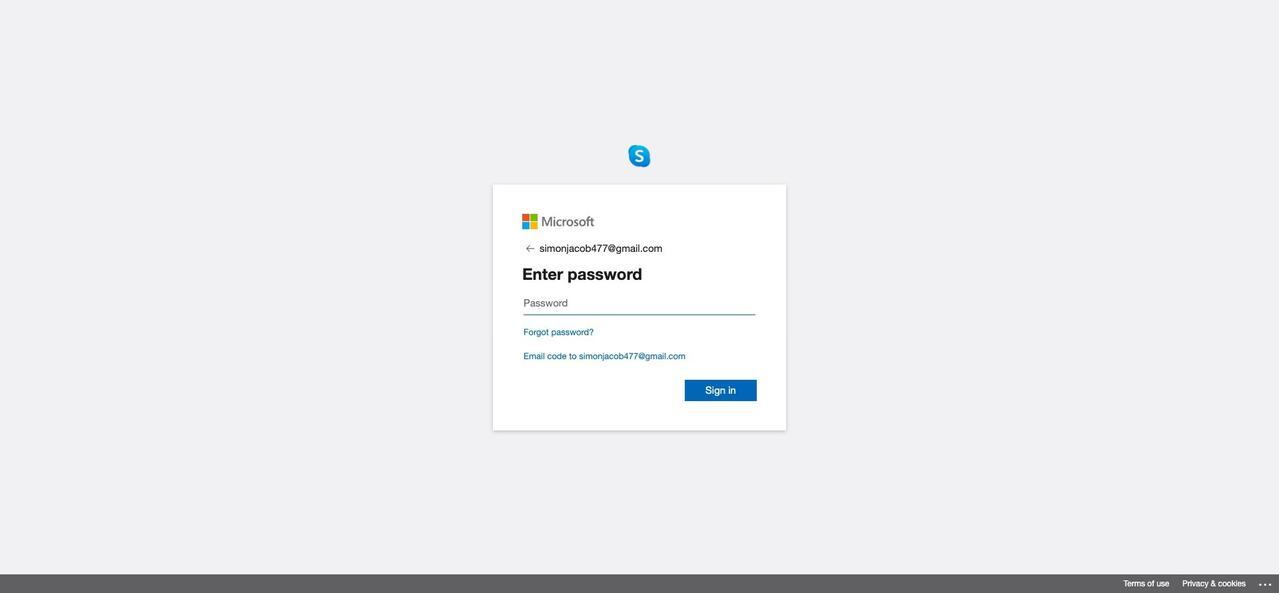 Task type: locate. For each thing, give the bounding box(es) containing it.
heading
[[523, 264, 757, 283]]

None submit
[[685, 380, 757, 401]]

back image
[[523, 240, 539, 256]]



Task type: describe. For each thing, give the bounding box(es) containing it.
microsoft image
[[523, 214, 595, 230]]

Enter the password for simonjacob477@gmail.com password field
[[524, 291, 756, 315]]



Task type: vqa. For each thing, say whether or not it's contained in the screenshot.
enter your email, phone, or skype. Email Field
no



